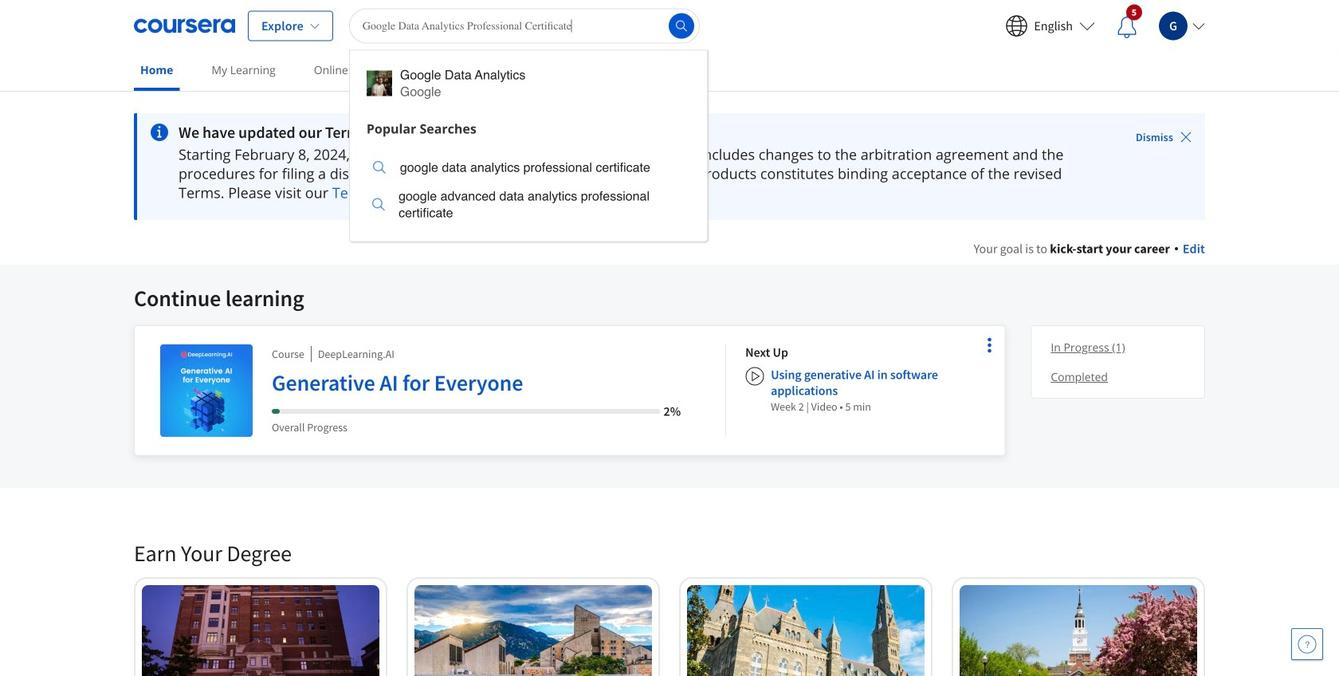 Task type: locate. For each thing, give the bounding box(es) containing it.
main content
[[0, 93, 1340, 676]]

None search field
[[349, 8, 708, 242]]

list box inside autocomplete results list box
[[350, 143, 707, 241]]

information: we have updated our terms of use element
[[179, 123, 1092, 142]]

coursera image
[[134, 13, 235, 39]]

help center image
[[1298, 635, 1318, 654]]

list box
[[350, 143, 707, 241]]

suggestion image image
[[367, 71, 392, 96], [373, 161, 386, 174], [372, 198, 385, 211]]

earn your degree collection element
[[124, 514, 1215, 676]]



Task type: vqa. For each thing, say whether or not it's contained in the screenshot.
Autocomplete results list box
yes



Task type: describe. For each thing, give the bounding box(es) containing it.
1 vertical spatial suggestion image image
[[373, 161, 386, 174]]

0 vertical spatial suggestion image image
[[367, 71, 392, 96]]

autocomplete results list box
[[349, 50, 708, 242]]

What do you want to learn? text field
[[349, 8, 700, 43]]

generative ai for everyone image
[[160, 345, 253, 437]]

2 vertical spatial suggestion image image
[[372, 198, 385, 211]]

more option for generative ai for everyone image
[[979, 334, 1001, 357]]



